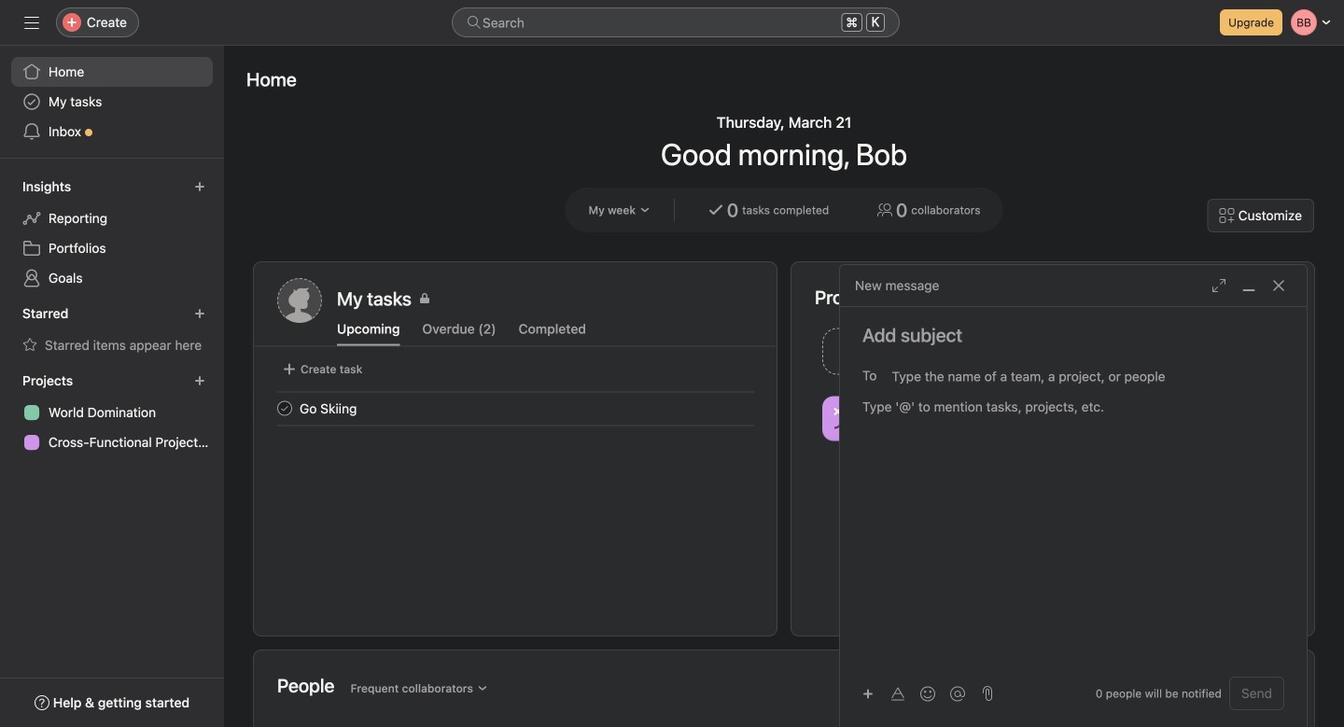 Task type: describe. For each thing, give the bounding box(es) containing it.
projects element
[[0, 364, 224, 461]]

Type the name of a team, a project, or people text field
[[892, 365, 1275, 388]]

expand popout to full screen image
[[1212, 278, 1227, 293]]

starred element
[[0, 297, 224, 364]]

0 horizontal spatial list item
[[255, 392, 777, 425]]

Mark complete checkbox
[[274, 397, 296, 420]]

new insights image
[[194, 181, 205, 192]]

insert an object image
[[863, 689, 874, 700]]

minimize image
[[1242, 278, 1257, 293]]



Task type: locate. For each thing, give the bounding box(es) containing it.
line_and_symbols image
[[834, 408, 856, 430]]

None field
[[452, 7, 900, 37]]

Add subject text field
[[841, 322, 1308, 348]]

at mention image
[[951, 687, 966, 702]]

global element
[[0, 46, 224, 158]]

add items to starred image
[[194, 308, 205, 319]]

close image
[[1272, 278, 1287, 293]]

1 horizontal spatial list item
[[815, 323, 1054, 380]]

insights element
[[0, 170, 224, 297]]

hide sidebar image
[[24, 15, 39, 30]]

Search tasks, projects, and more text field
[[452, 7, 900, 37]]

dialog
[[841, 265, 1308, 728]]

new project or portfolio image
[[194, 375, 205, 387]]

toolbar
[[856, 680, 975, 707]]

1 vertical spatial list item
[[255, 392, 777, 425]]

list item
[[815, 323, 1054, 380], [255, 392, 777, 425]]

0 vertical spatial list item
[[815, 323, 1054, 380]]

mark complete image
[[274, 397, 296, 420]]

add profile photo image
[[277, 278, 322, 323]]



Task type: vqa. For each thing, say whether or not it's contained in the screenshot.
Add profile photo
yes



